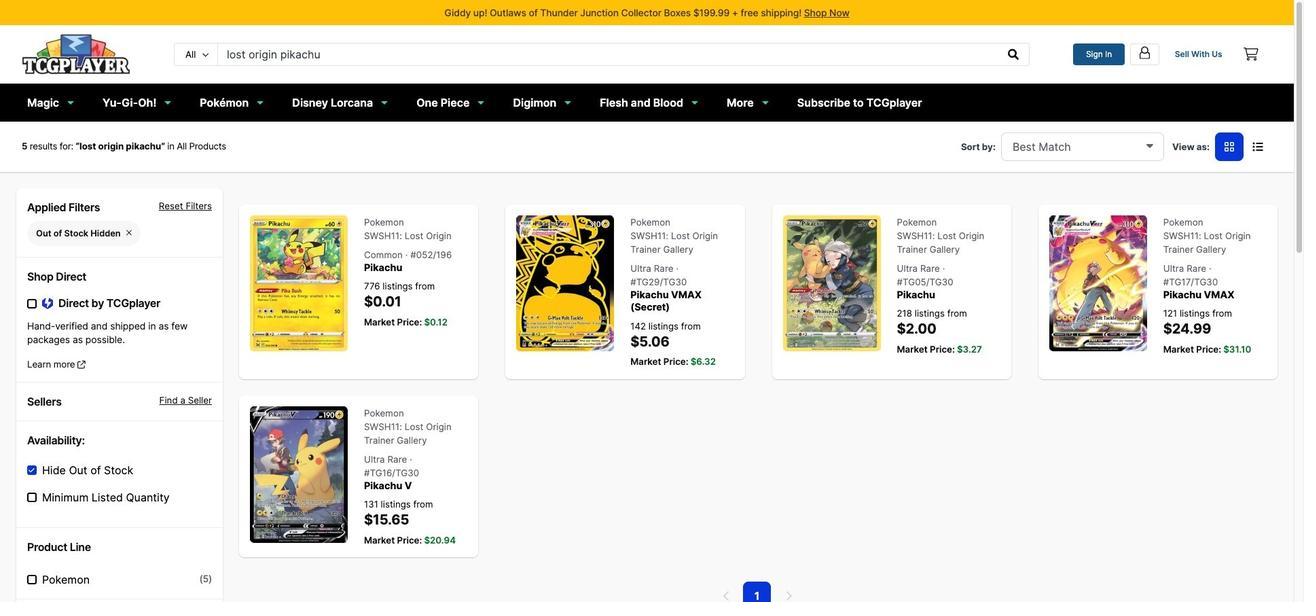 Task type: locate. For each thing, give the bounding box(es) containing it.
view your shopping cart image
[[1245, 48, 1259, 61]]

None text field
[[218, 43, 999, 65]]

1 horizontal spatial pikachu image
[[783, 215, 881, 352]]

check image
[[29, 467, 34, 474]]

chevron right image
[[786, 591, 793, 601]]

0 horizontal spatial pikachu image
[[250, 215, 348, 352]]

a grid of results image
[[1225, 141, 1235, 152]]

None checkbox
[[27, 493, 37, 502], [27, 575, 37, 585], [27, 493, 37, 502], [27, 575, 37, 585]]

a list of results image
[[1253, 141, 1264, 152]]

pikachu image
[[250, 215, 348, 352], [783, 215, 881, 352]]

None checkbox
[[27, 299, 37, 308], [27, 466, 37, 475], [27, 299, 37, 308], [27, 466, 37, 475]]

2 pikachu image from the left
[[783, 215, 881, 352]]

user icon image
[[1138, 45, 1153, 60]]



Task type: describe. For each thing, give the bounding box(es) containing it.
pikachu v image
[[250, 406, 348, 543]]

pikachu vmax image
[[1050, 215, 1148, 352]]

direct by tcgplayer image
[[42, 297, 53, 310]]

submit your search image
[[1009, 49, 1020, 60]]

xmark image
[[126, 229, 132, 237]]

arrow up right from square image
[[78, 360, 86, 369]]

1 pikachu image from the left
[[250, 215, 348, 352]]

tcgplayer.com image
[[22, 34, 130, 75]]

chevron left image
[[724, 591, 730, 601]]

pikachu vmax (secret) image
[[517, 215, 615, 352]]

caret down image
[[1147, 140, 1154, 151]]



Task type: vqa. For each thing, say whether or not it's contained in the screenshot.
arrow up right from square image
yes



